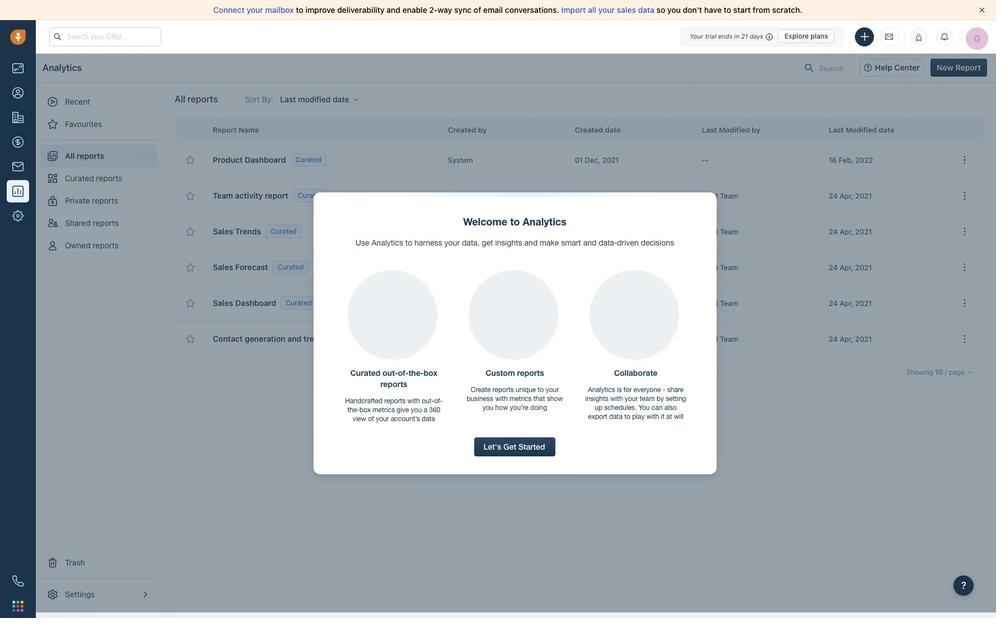 Task type: describe. For each thing, give the bounding box(es) containing it.
conversations.
[[505, 5, 559, 15]]

connect your mailbox link
[[213, 5, 296, 15]]

have
[[704, 5, 722, 15]]

freshworks switcher image
[[12, 601, 24, 612]]

1 your from the left
[[247, 5, 263, 15]]

all
[[588, 5, 596, 15]]

2 your from the left
[[598, 5, 615, 15]]

21
[[741, 32, 748, 40]]

1 to from the left
[[296, 5, 303, 15]]

sales
[[617, 5, 636, 15]]

phone image
[[12, 576, 24, 587]]

Search your CRM... text field
[[49, 27, 161, 46]]

sync
[[454, 5, 472, 15]]

2-
[[429, 5, 438, 15]]

plans
[[811, 32, 828, 40]]

you
[[667, 5, 681, 15]]

trial
[[705, 32, 716, 40]]

phone element
[[7, 571, 29, 593]]

deliverability
[[337, 5, 385, 15]]

explore plans link
[[778, 30, 834, 43]]

explore plans
[[785, 32, 828, 40]]

import all your sales data link
[[561, 5, 657, 15]]

connect
[[213, 5, 245, 15]]

your
[[690, 32, 703, 40]]

enable
[[402, 5, 427, 15]]

explore
[[785, 32, 809, 40]]

2 to from the left
[[724, 5, 731, 15]]



Task type: vqa. For each thing, say whether or not it's contained in the screenshot.
Overview
no



Task type: locate. For each thing, give the bounding box(es) containing it.
start
[[733, 5, 751, 15]]

of
[[474, 5, 481, 15]]

to
[[296, 5, 303, 15], [724, 5, 731, 15]]

import
[[561, 5, 586, 15]]

scratch.
[[772, 5, 802, 15]]

in
[[734, 32, 739, 40]]

0 horizontal spatial your
[[247, 5, 263, 15]]

so
[[657, 5, 665, 15]]

your right all on the top of page
[[598, 5, 615, 15]]

ends
[[718, 32, 732, 40]]

your trial ends in 21 days
[[690, 32, 763, 40]]

connect your mailbox to improve deliverability and enable 2-way sync of email conversations. import all your sales data so you don't have to start from scratch.
[[213, 5, 802, 15]]

send email image
[[885, 32, 893, 41]]

0 horizontal spatial to
[[296, 5, 303, 15]]

and
[[387, 5, 400, 15]]

mailbox
[[265, 5, 294, 15]]

days
[[750, 32, 763, 40]]

1 horizontal spatial to
[[724, 5, 731, 15]]

close image
[[979, 7, 985, 13]]

what's new image
[[915, 33, 923, 41]]

email
[[483, 5, 503, 15]]

data
[[638, 5, 654, 15]]

improve
[[305, 5, 335, 15]]

your
[[247, 5, 263, 15], [598, 5, 615, 15]]

don't
[[683, 5, 702, 15]]

to left start
[[724, 5, 731, 15]]

from
[[753, 5, 770, 15]]

1 horizontal spatial your
[[598, 5, 615, 15]]

your left mailbox
[[247, 5, 263, 15]]

to right mailbox
[[296, 5, 303, 15]]

way
[[438, 5, 452, 15]]



